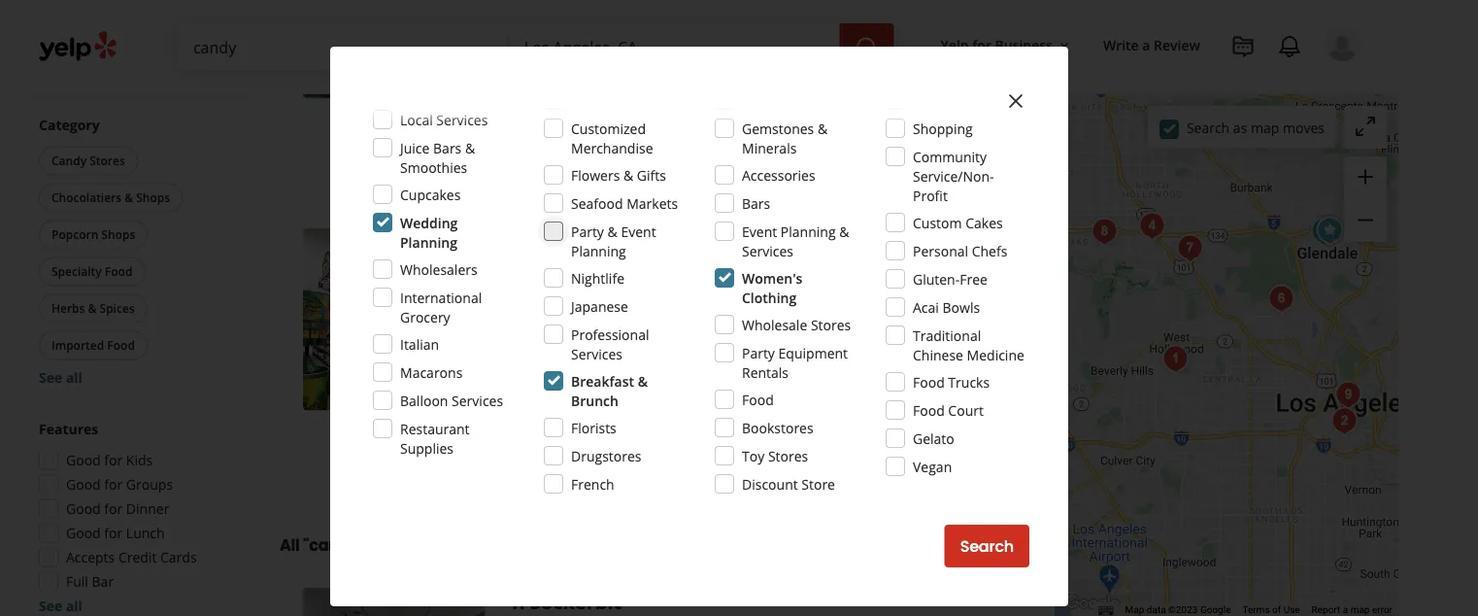 Task type: locate. For each thing, give the bounding box(es) containing it.
0 vertical spatial search
[[1187, 118, 1230, 137]]

4 good from the top
[[66, 524, 101, 542]]

food down spices
[[107, 337, 135, 353]]

1 vertical spatial curbside pickup
[[690, 464, 780, 480]]

see all button down full
[[39, 597, 82, 615]]

good for groups
[[66, 475, 173, 494]]

bookstores
[[742, 418, 814, 437]]

food inside imported food button
[[107, 337, 135, 353]]

1 previous image from the top
[[311, 0, 334, 19]]

we
[[582, 105, 600, 123]]

breakfast & brunch
[[571, 372, 648, 410]]

curbside left toy
[[690, 464, 740, 480]]

until up boutique
[[549, 8, 577, 27]]

services up women's
[[742, 241, 794, 260]]

see all for category
[[39, 368, 82, 387]]

curbside pickup down gemstones
[[690, 151, 780, 167]]

event up women's
[[742, 222, 778, 240]]

takeout down customized
[[609, 151, 655, 167]]

planning down wedding
[[400, 233, 458, 251]]

services
[[437, 110, 488, 129], [742, 241, 794, 260], [571, 344, 623, 363], [452, 391, 503, 410]]

good up good for lunch
[[66, 499, 101, 518]]

food inside specialty food button
[[105, 263, 133, 279]]

16 boutique v2 image
[[509, 37, 524, 53]]

whether
[[590, 85, 645, 104]]

None search field
[[178, 23, 898, 70]]

candy stores button down 4.5 star rating "image"
[[509, 290, 592, 310]]

0 vertical spatial 16 checkmark v2 image
[[590, 151, 605, 166]]

1 vertical spatial more
[[806, 417, 842, 436]]

1 vertical spatial candy stores
[[512, 292, 588, 308]]

search inside button
[[961, 535, 1014, 557]]

1 vertical spatial search
[[961, 535, 1014, 557]]

2 all from the top
[[66, 597, 82, 615]]

party equipment rentals
[[742, 343, 848, 381]]

1 vertical spatial all
[[66, 597, 82, 615]]

1 see all button from the top
[[39, 368, 82, 387]]

write
[[1104, 35, 1139, 54]]

macarons
[[400, 363, 463, 381]]

1 vertical spatial website
[[913, 461, 975, 483]]

1 horizontal spatial and
[[863, 398, 887, 416]]

view left community
[[873, 149, 909, 171]]

1 horizontal spatial more
[[806, 417, 842, 436]]

2 event from the left
[[742, 222, 778, 240]]

candy warehouse image
[[303, 228, 485, 411]]

1 vertical spatial a
[[1344, 604, 1349, 616]]

1 vertical spatial takeout
[[609, 151, 655, 167]]

owned up "just"
[[801, 348, 844, 367]]

sockerbit image
[[1157, 340, 1195, 378]]

16 checkmark v2 image down the florists
[[590, 463, 605, 479]]

group
[[35, 115, 241, 387], [1345, 156, 1387, 242], [33, 419, 241, 616]]

info icon image
[[800, 36, 815, 52], [800, 36, 815, 52], [925, 349, 940, 364], [925, 349, 940, 364]]

more link down mixing
[[717, 105, 753, 123]]

expand map image
[[1354, 115, 1378, 138]]

2 16 checkmark v2 image from the top
[[590, 463, 605, 479]]

"candy"
[[303, 534, 365, 556]]

1 horizontal spatial more link
[[806, 417, 842, 436]]

pickup for "our…"
[[743, 151, 780, 167]]

0 vertical spatial and
[[916, 85, 940, 104]]

user actions element
[[926, 24, 1387, 144]]

2 see all from the top
[[39, 597, 82, 615]]

bars inside juice bars & smoothies
[[433, 138, 462, 157]]

see all button down imported
[[39, 368, 82, 387]]

means
[[677, 85, 720, 104]]

1 website from the top
[[913, 149, 975, 171]]

for down good for kids
[[104, 475, 123, 494]]

view website link down gelato
[[854, 451, 994, 493]]

1 vertical spatial candy stores button
[[509, 290, 592, 310]]

accessories
[[742, 166, 816, 184]]

2 vertical spatial and
[[863, 398, 887, 416]]

website down shopping
[[913, 149, 975, 171]]

yelp for business
[[941, 35, 1053, 54]]

bars down the accessories
[[742, 194, 771, 212]]

sockerbit
[[530, 588, 622, 614]]

2 delivery from the top
[[528, 464, 574, 480]]

it left by.
[[732, 417, 741, 436]]

toy
[[742, 446, 765, 465]]

0 vertical spatial flavor factory candy image
[[303, 0, 485, 98]]

2 horizontal spatial owned
[[801, 348, 844, 367]]

1 vertical spatial delivery
[[528, 464, 574, 480]]

open down candy stores link
[[509, 321, 545, 339]]

food court
[[913, 401, 984, 419]]

store
[[802, 475, 836, 493]]

delivery down what
[[528, 151, 574, 167]]

0 vertical spatial see all button
[[39, 368, 82, 387]]

1 curbside from the top
[[690, 151, 740, 167]]

chefs
[[972, 241, 1008, 260]]

it inside "flavor factory candy prides it self in giving candy the perfect extra blend of flavor. whether that means mixing candy with spices, chili and chamoy or what we like to call "our…"
[[713, 66, 722, 84]]

0 horizontal spatial more link
[[717, 105, 753, 123]]

planning for wedding
[[400, 233, 458, 251]]

view left vegan
[[873, 461, 909, 483]]

curbside pickup down by.
[[690, 464, 780, 480]]

florists
[[571, 418, 617, 437]]

0 horizontal spatial a
[[1143, 35, 1151, 54]]

map for moves
[[1251, 118, 1280, 137]]

0 vertical spatial bars
[[433, 138, 462, 157]]

candy stores up 'chocolatiers'
[[51, 153, 125, 169]]

candy down giving
[[769, 85, 807, 104]]

1 see all from the top
[[39, 368, 82, 387]]

candy
[[627, 66, 667, 84], [51, 153, 87, 169], [509, 228, 569, 255], [512, 292, 549, 308]]

open for open until 9:00 pm
[[509, 8, 545, 27]]

flavor factory candy image up local
[[303, 0, 485, 98]]

open until 6:00 pm
[[509, 321, 631, 339]]

2 website from the top
[[913, 461, 975, 483]]

of inside "flavor factory candy prides it self in giving candy the perfect extra blend of flavor. whether that means mixing candy with spices, chili and chamoy or what we like to call "our…"
[[530, 85, 543, 104]]

0 vertical spatial more
[[717, 105, 753, 123]]

place
[[562, 378, 595, 397]]

food up the water
[[913, 373, 945, 391]]

flavor factory candy image
[[303, 0, 485, 98], [1311, 211, 1350, 250]]

planning inside event planning & services
[[781, 222, 836, 240]]

it left self
[[713, 66, 722, 84]]

slideshow element
[[303, 0, 485, 98], [303, 228, 485, 411]]

good down good for kids
[[66, 475, 101, 494]]

all down imported
[[66, 368, 82, 387]]

with
[[810, 85, 838, 104]]

group containing features
[[33, 419, 241, 616]]

1 horizontal spatial operated
[[736, 36, 794, 54]]

0 vertical spatial open
[[509, 8, 545, 27]]

pickup for passed
[[743, 464, 780, 480]]

zoom out image
[[1354, 208, 1378, 232]]

1 horizontal spatial party
[[742, 343, 775, 362]]

event
[[621, 222, 656, 240], [742, 222, 778, 240]]

delivery for what
[[528, 151, 574, 167]]

(239 reviews) link
[[644, 259, 728, 279]]

1 view website from the top
[[873, 149, 975, 171]]

1 horizontal spatial i
[[950, 378, 954, 397]]

operated
[[736, 36, 794, 54], [642, 348, 700, 367], [861, 348, 919, 367]]

women-owned & operated
[[528, 348, 700, 367]]

bars up "smoothies"
[[433, 138, 462, 157]]

or
[[530, 105, 544, 123]]

write a review link
[[1096, 27, 1209, 62]]

slideshow element for open
[[303, 228, 485, 411]]

for for dinner
[[104, 499, 123, 518]]

16 checkmark v2 image for my
[[590, 463, 605, 479]]

candy down category
[[51, 153, 87, 169]]

map right as
[[1251, 118, 1280, 137]]

for for kids
[[104, 451, 123, 469]]

good for good for lunch
[[66, 524, 101, 542]]

operated up overwhelmed.
[[861, 348, 919, 367]]

1 horizontal spatial planning
[[571, 241, 626, 260]]

1 vertical spatial see
[[39, 597, 62, 615]]

previous image for until 9:00 pm
[[311, 0, 334, 19]]

wedding planning
[[400, 213, 458, 251]]

2 curbside from the top
[[690, 464, 740, 480]]

16 checkmark v2 image down customized
[[590, 151, 605, 166]]

open up 16 boutique v2 icon
[[509, 8, 545, 27]]

a right "write" in the top of the page
[[1143, 35, 1151, 54]]

until up women-
[[549, 321, 577, 339]]

previous image
[[311, 0, 334, 19], [311, 308, 334, 331]]

shops right 'chocolatiers'
[[136, 189, 170, 206]]

0 horizontal spatial flavor factory candy image
[[303, 0, 485, 98]]

0 vertical spatial see
[[39, 368, 62, 387]]

for up good for lunch
[[104, 499, 123, 518]]

0 horizontal spatial i
[[677, 417, 680, 436]]

1 horizontal spatial candy stores
[[512, 292, 588, 308]]

0 vertical spatial view website link
[[854, 138, 994, 181]]

to inside "flavor factory candy prides it self in giving candy the perfect extra blend of flavor. whether that means mixing candy with spices, chili and chamoy or what we like to call "our…"
[[629, 105, 642, 123]]

operated up giving
[[736, 36, 794, 54]]

1 see from the top
[[39, 368, 62, 387]]

for down good for dinner
[[104, 524, 123, 542]]

curbside pickup for "our…"
[[690, 151, 780, 167]]

1 horizontal spatial of
[[1273, 604, 1282, 616]]

2 pm from the top
[[611, 321, 631, 339]]

in left los
[[425, 534, 440, 556]]

"flavor
[[530, 66, 573, 84]]

1 vertical spatial open
[[509, 321, 545, 339]]

1 . sockerbit
[[509, 588, 622, 614]]

0 vertical spatial of
[[530, 85, 543, 104]]

1 all from the top
[[66, 368, 82, 387]]

owned up prides
[[676, 36, 719, 54]]

local
[[400, 110, 433, 129]]

good up accepts
[[66, 524, 101, 542]]

see all down imported
[[39, 368, 82, 387]]

1 slideshow element from the top
[[303, 0, 485, 98]]

0 vertical spatial delivery
[[528, 151, 574, 167]]

1 horizontal spatial to
[[629, 105, 642, 123]]

customized
[[571, 119, 646, 137]]

services down professional
[[571, 344, 623, 363]]

party down seafood
[[571, 222, 604, 240]]

0 horizontal spatial search
[[961, 535, 1014, 557]]

pm
[[611, 8, 631, 27], [611, 321, 631, 339]]

see all button for features
[[39, 597, 82, 615]]

1 vertical spatial map
[[1351, 604, 1370, 616]]

0 vertical spatial view
[[873, 149, 909, 171]]

services for professional services
[[571, 344, 623, 363]]

traditional chinese medicine
[[913, 326, 1025, 364]]

owned up breakfast
[[582, 348, 625, 367]]

specialty food button
[[39, 257, 145, 286]]

view website up profit
[[873, 149, 975, 171]]

restaurant supplies
[[400, 419, 470, 457]]

to left visit. in the bottom of the page
[[599, 378, 612, 397]]

0 horizontal spatial map
[[1251, 118, 1280, 137]]

16 minority owned v2 image
[[724, 350, 739, 365]]

1 vertical spatial of
[[1273, 604, 1282, 616]]

1 delivery from the top
[[528, 151, 574, 167]]

overwhelmed.
[[810, 378, 900, 397]]

google image
[[1061, 591, 1125, 616]]

1 view from the top
[[873, 149, 909, 171]]

error
[[1373, 604, 1393, 616]]

map for error
[[1351, 604, 1370, 616]]

& inside juice bars & smoothies
[[465, 138, 475, 157]]

your
[[751, 378, 780, 397]]

2 see all button from the top
[[39, 597, 82, 615]]

takeout down "favorite"
[[609, 464, 655, 480]]

1 vertical spatial to
[[599, 378, 612, 397]]

1 vertical spatial party
[[742, 343, 775, 362]]

good for good for dinner
[[66, 499, 101, 518]]

0 horizontal spatial operated
[[642, 348, 700, 367]]

0 horizontal spatial party
[[571, 222, 604, 240]]

takeout for until 9:00 pm
[[609, 151, 655, 167]]

1 vertical spatial view website link
[[854, 451, 994, 493]]

in up have
[[708, 378, 719, 397]]

pickup down gemstones
[[743, 151, 780, 167]]

0 horizontal spatial to
[[599, 378, 612, 397]]

food for food
[[742, 390, 774, 409]]

0 horizontal spatial more
[[717, 105, 753, 123]]

all down full
[[66, 597, 82, 615]]

imported food button
[[39, 331, 148, 360]]

2 good from the top
[[66, 475, 101, 494]]

takeout
[[109, 63, 160, 82], [609, 151, 655, 167], [609, 464, 655, 480]]

1 vertical spatial previous image
[[311, 308, 334, 331]]

it inside "fun place to visit. you walk in and your just overwhelmed. luckily i didn't go in hungry lol. they have banana lady taffy and salt water taffy.... my favorite but i passed it by. we…"
[[732, 417, 741, 436]]

more down lady
[[806, 417, 842, 436]]

0 vertical spatial pickup
[[743, 151, 780, 167]]

map data ©2023 google
[[1126, 604, 1231, 616]]

services inside professional services
[[571, 344, 623, 363]]

pm right the 9:00
[[611, 8, 631, 27]]

1 open from the top
[[509, 8, 545, 27]]

and inside "flavor factory candy prides it self in giving candy the perfect extra blend of flavor. whether that means mixing candy with spices, chili and chamoy or what we like to call "our…"
[[916, 85, 940, 104]]

0 horizontal spatial it
[[713, 66, 722, 84]]

1 horizontal spatial candy stores button
[[509, 290, 592, 310]]

candy stores
[[51, 153, 125, 169], [512, 292, 588, 308]]

2 slideshow element from the top
[[303, 228, 485, 411]]

0 vertical spatial shops
[[136, 189, 170, 206]]

all for features
[[66, 597, 82, 615]]

1 vertical spatial until
[[549, 321, 577, 339]]

report a map error link
[[1312, 604, 1393, 616]]

and for overwhelmed.
[[863, 398, 887, 416]]

1 vertical spatial more link
[[806, 417, 842, 436]]

chinese
[[913, 345, 964, 364]]

1 vertical spatial curbside
[[690, 464, 740, 480]]

event down the markets
[[621, 222, 656, 240]]

for up good for groups
[[104, 451, 123, 469]]

4.5
[[621, 260, 641, 279]]

i right the but
[[677, 417, 680, 436]]

2 view website link from the top
[[854, 451, 994, 493]]

candy stores button
[[39, 146, 138, 175], [509, 290, 592, 310]]

2 until from the top
[[549, 321, 577, 339]]

services for balloon services
[[452, 391, 503, 410]]

good for good for kids
[[66, 451, 101, 469]]

2 curbside pickup from the top
[[690, 464, 780, 480]]

1 horizontal spatial a
[[1344, 604, 1349, 616]]

discount store
[[742, 475, 836, 493]]

open until 9:00 pm
[[509, 8, 631, 27]]

party for party equipment rentals
[[742, 343, 775, 362]]

0 horizontal spatial planning
[[400, 233, 458, 251]]

planning up nightlife
[[571, 241, 626, 260]]

taffy....
[[530, 417, 573, 436]]

16 checkmark v2 image
[[590, 151, 605, 166], [590, 463, 605, 479]]

0 vertical spatial map
[[1251, 118, 1280, 137]]

2 previous image from the top
[[311, 308, 334, 331]]

2 horizontal spatial operated
[[861, 348, 919, 367]]

1 vertical spatial bars
[[742, 194, 771, 212]]

a right report
[[1344, 604, 1349, 616]]

services up juice bars & smoothies
[[437, 110, 488, 129]]

gifts
[[637, 166, 666, 184]]

for inside button
[[973, 35, 992, 54]]

map region
[[1015, 0, 1479, 616]]

2 horizontal spatial planning
[[781, 222, 836, 240]]

1 good from the top
[[66, 451, 101, 469]]

until for until 6:00 pm
[[549, 321, 577, 339]]

a
[[1143, 35, 1151, 54], [1344, 604, 1349, 616]]

0 horizontal spatial of
[[530, 85, 543, 104]]

0 vertical spatial it
[[713, 66, 722, 84]]

0 vertical spatial curbside pickup
[[690, 151, 780, 167]]

angeles,
[[471, 534, 539, 556]]

to left call
[[629, 105, 642, 123]]

0 vertical spatial slideshow element
[[303, 0, 485, 98]]

event inside event planning & services
[[742, 222, 778, 240]]

court
[[949, 401, 984, 419]]

call
[[646, 105, 667, 123]]

more down mixing
[[717, 105, 753, 123]]

more for with
[[717, 105, 753, 123]]

owned
[[676, 36, 719, 54], [582, 348, 625, 367], [801, 348, 844, 367]]

just
[[783, 378, 806, 397]]

shops down chocolatiers & shops button
[[101, 226, 135, 242]]

1 horizontal spatial event
[[742, 222, 778, 240]]

stores down 4.5 star rating "image"
[[552, 292, 588, 308]]

0 vertical spatial previous image
[[311, 0, 334, 19]]

food trucks
[[913, 373, 990, 391]]

what
[[547, 105, 579, 123]]

0 vertical spatial all
[[66, 368, 82, 387]]

for for business
[[973, 35, 992, 54]]

stores up 'chocolatiers & shops'
[[90, 153, 125, 169]]

0 vertical spatial to
[[629, 105, 642, 123]]

1 vertical spatial 16 checkmark v2 image
[[590, 463, 605, 479]]

1 curbside pickup from the top
[[690, 151, 780, 167]]

1 pm from the top
[[611, 8, 631, 27]]

party inside "party equipment rentals"
[[742, 343, 775, 362]]

and up have
[[723, 378, 747, 397]]

food up by.
[[742, 390, 774, 409]]

party inside party & event planning
[[571, 222, 604, 240]]

1 vertical spatial candy
[[769, 85, 807, 104]]

1 event from the left
[[621, 222, 656, 240]]

until for until 9:00 pm
[[549, 8, 577, 27]]

pm for open until 6:00 pm
[[611, 321, 631, 339]]

pm right 6:00
[[611, 321, 631, 339]]

gluten-
[[913, 270, 960, 288]]

gemstones & minerals
[[742, 119, 828, 157]]

1 vertical spatial pm
[[611, 321, 631, 339]]

yelp for business button
[[933, 27, 1080, 62]]

professional
[[571, 325, 650, 343]]

delivery down taffy....
[[528, 464, 574, 480]]

1 until from the top
[[549, 8, 577, 27]]

candy stores down 4.5 star rating "image"
[[512, 292, 588, 308]]

2 horizontal spatial and
[[916, 85, 940, 104]]

curbside for "our…"
[[690, 151, 740, 167]]

minerals
[[742, 138, 797, 157]]

1 16 checkmark v2 image from the top
[[590, 151, 605, 166]]

1 vertical spatial see all
[[39, 597, 82, 615]]

candy up with
[[807, 66, 844, 84]]

trucks
[[949, 373, 990, 391]]

1 pickup from the top
[[743, 151, 780, 167]]

map left error
[[1351, 604, 1370, 616]]

delivery
[[528, 151, 574, 167], [528, 464, 574, 480]]

view website down gelato
[[873, 461, 975, 483]]

supplies
[[400, 439, 454, 457]]

use
[[1284, 604, 1301, 616]]

1 vertical spatial slideshow element
[[303, 228, 485, 411]]

in right self
[[751, 66, 763, 84]]

16 locally owned v2 image
[[610, 37, 625, 53]]

0 vertical spatial view website
[[873, 149, 975, 171]]

projects image
[[1232, 35, 1255, 58]]

good for lunch
[[66, 524, 165, 542]]

1 vertical spatial shops
[[101, 226, 135, 242]]

report a map error
[[1312, 604, 1393, 616]]

& inside gemstones & minerals
[[818, 119, 828, 137]]

candy down 4.5 star rating "image"
[[512, 292, 549, 308]]

party up rentals
[[742, 343, 775, 362]]

services inside event planning & services
[[742, 241, 794, 260]]

website down gelato
[[913, 461, 975, 483]]

candy stores button up 'chocolatiers'
[[39, 146, 138, 175]]

planning inside wedding planning
[[400, 233, 458, 251]]

view website for chamoy
[[873, 149, 975, 171]]

1 vertical spatial view website
[[873, 461, 975, 483]]

0 vertical spatial candy stores button
[[39, 146, 138, 175]]

see all down full
[[39, 597, 82, 615]]

1 view website link from the top
[[854, 138, 994, 181]]

1 vertical spatial see all button
[[39, 597, 82, 615]]

2 pickup from the top
[[743, 464, 780, 480]]

2 view website from the top
[[873, 461, 975, 483]]

walk
[[675, 378, 704, 397]]

2 open from the top
[[509, 321, 545, 339]]

3 good from the top
[[66, 499, 101, 518]]

2 view from the top
[[873, 461, 909, 483]]

of left the "use"
[[1273, 604, 1282, 616]]

2 see from the top
[[39, 597, 62, 615]]

0 vertical spatial more link
[[717, 105, 753, 123]]

warehouse
[[574, 228, 683, 255]]

0 vertical spatial party
[[571, 222, 604, 240]]

for right yelp
[[973, 35, 992, 54]]

juice bars & smoothies
[[400, 138, 475, 176]]

1 horizontal spatial map
[[1351, 604, 1370, 616]]

acai
[[913, 298, 939, 316]]

i up food court at the bottom right of page
[[950, 378, 954, 397]]

0 vertical spatial see all
[[39, 368, 82, 387]]

view website link for chamoy
[[854, 138, 994, 181]]

gemstones
[[742, 119, 814, 137]]

food
[[105, 263, 133, 279], [107, 337, 135, 353], [913, 373, 945, 391], [742, 390, 774, 409], [913, 401, 945, 419]]

operated up you
[[642, 348, 700, 367]]

of up 'or'
[[530, 85, 543, 104]]

more link down lady
[[806, 417, 842, 436]]

2 vertical spatial takeout
[[609, 464, 655, 480]]

brunch
[[571, 391, 619, 410]]

and left salt
[[863, 398, 887, 416]]

in inside "flavor factory candy prides it self in giving candy the perfect extra blend of flavor. whether that means mixing candy with spices, chili and chamoy or what we like to call "our…"
[[751, 66, 763, 84]]

services up restaurant at bottom left
[[452, 391, 503, 410]]

takeout for open
[[609, 464, 655, 480]]

pickup down by.
[[743, 464, 780, 480]]

©2023
[[1169, 604, 1198, 616]]

view website link up profit
[[854, 138, 994, 181]]

stores
[[90, 153, 125, 169], [552, 292, 588, 308], [811, 315, 851, 334], [768, 446, 809, 465]]

planning up women's
[[781, 222, 836, 240]]

candy up that
[[627, 66, 667, 84]]



Task type: describe. For each thing, give the bounding box(es) containing it.
& inside event planning & services
[[840, 222, 850, 240]]

japanese
[[571, 297, 629, 315]]

allowed
[[102, 39, 152, 57]]

women's clothing
[[742, 269, 803, 307]]

flowers
[[571, 166, 620, 184]]

planning inside party & event planning
[[571, 241, 626, 260]]

jack's candy image
[[1326, 402, 1364, 441]]

local services
[[400, 110, 488, 129]]

0 vertical spatial takeout
[[109, 63, 160, 82]]

view website link for salt
[[854, 451, 994, 493]]

personal
[[913, 241, 969, 260]]

1
[[509, 588, 520, 614]]

toothsome chocolate emporium and savory feast kitchen image
[[1171, 229, 1210, 268]]

cakes
[[966, 213, 1003, 232]]

acai bowls
[[913, 298, 981, 316]]

next image
[[454, 0, 477, 19]]

bar
[[92, 572, 114, 591]]

discount
[[742, 475, 798, 493]]

search button
[[945, 525, 1030, 567]]

& inside party & event planning
[[608, 222, 618, 240]]

cocoa & candy image
[[1133, 206, 1172, 245]]

sockerbit link
[[530, 588, 622, 614]]

0 horizontal spatial owned
[[582, 348, 625, 367]]

specialty food
[[51, 263, 133, 279]]

los
[[443, 534, 468, 556]]

go
[[570, 398, 585, 416]]

tuesday's sweet shoppe image
[[1262, 279, 1301, 318]]

event inside party & event planning
[[621, 222, 656, 240]]

cards
[[160, 548, 197, 566]]

stores up minority-owned & operated
[[811, 315, 851, 334]]

a for report
[[1344, 604, 1349, 616]]

stores up discount store
[[768, 446, 809, 465]]

accepts credit cards
[[66, 548, 197, 566]]

close image
[[1005, 89, 1028, 113]]

4.5 star rating image
[[509, 261, 614, 281]]

write a review
[[1104, 35, 1201, 54]]

läderach chocolatiers suisse image
[[1305, 212, 1344, 251]]

visit.
[[616, 378, 644, 397]]

website for "fun place to visit. you walk in and your just overwhelmed. luckily i didn't go in hungry lol. they have banana lady taffy and salt water taffy.... my favorite but i passed it by. we…"
[[913, 461, 975, 483]]

and for perfect
[[916, 85, 940, 104]]

search for search as map moves
[[1187, 118, 1230, 137]]

my
[[576, 417, 596, 436]]

wedding
[[400, 213, 458, 232]]

stores inside group
[[90, 153, 125, 169]]

banana
[[743, 398, 798, 416]]

party for party & event planning
[[571, 222, 604, 240]]

0 horizontal spatial and
[[723, 378, 747, 397]]

lunch
[[126, 524, 165, 542]]

search image
[[856, 36, 879, 59]]

didn't
[[530, 398, 566, 416]]

16 checkmark v2 image for we
[[590, 151, 605, 166]]

16 chevron down v2 image
[[1057, 38, 1073, 53]]

international
[[400, 288, 482, 307]]

nightlife
[[571, 269, 625, 287]]

0 vertical spatial candy stores
[[51, 153, 125, 169]]

1 horizontal spatial shops
[[136, 189, 170, 206]]

food for food trucks
[[913, 373, 945, 391]]

slideshow element for until 9:00 pm
[[303, 0, 485, 98]]

website for "flavor factory candy prides it self in giving candy the perfect extra blend of flavor. whether that means mixing candy with spices, chili and chamoy or what we like to call "our…"
[[913, 149, 975, 171]]

business
[[995, 35, 1053, 54]]

operated for walk
[[861, 348, 919, 367]]

owned for prides
[[676, 36, 719, 54]]

pm for open until 9:00 pm
[[611, 8, 631, 27]]

boutique
[[528, 36, 586, 54]]

candy inside "flavor factory candy prides it self in giving candy the perfect extra blend of flavor. whether that means mixing candy with spices, chili and chamoy or what we like to call "our…"
[[627, 66, 667, 84]]

minority-owned & operated
[[743, 348, 919, 367]]

delivery for taffy....
[[528, 464, 574, 480]]

view for taffy
[[873, 461, 909, 483]]

more link for banana
[[806, 417, 842, 436]]

to inside "fun place to visit. you walk in and your just overwhelmed. luckily i didn't go in hungry lol. they have banana lady taffy and salt water taffy.... my favorite but i passed it by. we…"
[[599, 378, 612, 397]]

herbs & spices button
[[39, 294, 147, 323]]

search for search
[[961, 535, 1014, 557]]

italian
[[400, 335, 439, 353]]

water
[[917, 398, 953, 416]]

owned for visit.
[[801, 348, 844, 367]]

more link for with
[[717, 105, 753, 123]]

drugstores
[[571, 446, 642, 465]]

factory
[[577, 66, 623, 84]]

keyboard shortcuts image
[[1099, 606, 1114, 615]]

open for open until 6:00 pm
[[509, 321, 545, 339]]

"our…"
[[670, 105, 713, 123]]

grocery
[[400, 308, 451, 326]]

search dialog
[[0, 0, 1479, 616]]

juice
[[400, 138, 430, 157]]

customized merchandise
[[571, 119, 653, 157]]

professional services
[[571, 325, 650, 363]]

specialty
[[51, 263, 102, 279]]

restaurant
[[400, 419, 470, 438]]

flavor factory candy image
[[1311, 211, 1350, 250]]

in right go
[[589, 398, 601, 416]]

fugetsu do image
[[1330, 376, 1368, 414]]

previous image for open
[[311, 308, 334, 331]]

offers takeout
[[66, 63, 160, 82]]

all for category
[[66, 368, 82, 387]]

toy stores
[[742, 446, 809, 465]]

good for good for groups
[[66, 475, 101, 494]]

candy up 4.5 star rating "image"
[[509, 228, 569, 255]]

imported
[[51, 337, 104, 353]]

popcorn
[[51, 226, 98, 242]]

markets
[[627, 194, 678, 212]]

tuesday's sweet shoppe image
[[1086, 212, 1124, 251]]

view website for salt
[[873, 461, 975, 483]]

lady
[[801, 398, 828, 416]]

event planning & services
[[742, 222, 850, 260]]

services for local services
[[437, 110, 488, 129]]

notifications image
[[1279, 35, 1302, 58]]

hungry
[[604, 398, 649, 416]]

operated for self
[[736, 36, 794, 54]]

& inside the breakfast & brunch
[[638, 372, 648, 390]]

curbside for passed
[[690, 464, 740, 480]]

view for chili
[[873, 149, 909, 171]]

6:00
[[580, 321, 607, 339]]

see all for features
[[39, 597, 82, 615]]

(239
[[644, 260, 672, 279]]

you
[[648, 378, 672, 397]]

wholesale stores
[[742, 315, 851, 334]]

0 horizontal spatial shops
[[101, 226, 135, 242]]

custom cakes
[[913, 213, 1003, 232]]

group containing category
[[35, 115, 241, 387]]

stores inside candy stores link
[[552, 292, 588, 308]]

women-
[[528, 348, 582, 367]]

see all button for category
[[39, 368, 82, 387]]

wholesale
[[742, 315, 808, 334]]

terms of use
[[1243, 604, 1301, 616]]

planning for event
[[781, 222, 836, 240]]

4.5 link
[[621, 259, 641, 279]]

google
[[1201, 604, 1231, 616]]

reviews)
[[675, 260, 728, 279]]

locally owned & operated
[[629, 36, 794, 54]]

dogs
[[66, 39, 98, 57]]

data
[[1147, 604, 1167, 616]]

good for dinner
[[66, 499, 169, 518]]

chamoy
[[943, 85, 994, 104]]

0 vertical spatial candy
[[807, 66, 844, 84]]

1 vertical spatial i
[[677, 417, 680, 436]]

profit
[[913, 186, 948, 205]]

food for food court
[[913, 401, 945, 419]]

zoom in image
[[1354, 165, 1378, 188]]

0 horizontal spatial candy stores button
[[39, 146, 138, 175]]

flowers & gifts
[[571, 166, 666, 184]]

0 vertical spatial i
[[950, 378, 954, 397]]

mixing
[[723, 85, 766, 104]]

traditional
[[913, 326, 982, 344]]

see for category
[[39, 368, 62, 387]]

candy stores link
[[509, 290, 592, 310]]

luckily
[[904, 378, 947, 397]]

california
[[542, 534, 620, 556]]

like
[[604, 105, 625, 123]]

herbs
[[51, 300, 85, 316]]

1 horizontal spatial bars
[[742, 194, 771, 212]]

see for features
[[39, 597, 62, 615]]

a for write
[[1143, 35, 1151, 54]]

for for groups
[[104, 475, 123, 494]]

1 horizontal spatial flavor factory candy image
[[1311, 211, 1350, 250]]

rentals
[[742, 363, 789, 381]]

custom
[[913, 213, 962, 232]]

for for lunch
[[104, 524, 123, 542]]

more for banana
[[806, 417, 842, 436]]

category
[[39, 116, 100, 134]]

curbside pickup for passed
[[690, 464, 780, 480]]



Task type: vqa. For each thing, say whether or not it's contained in the screenshot.
rise soufflé - Dallas icon
no



